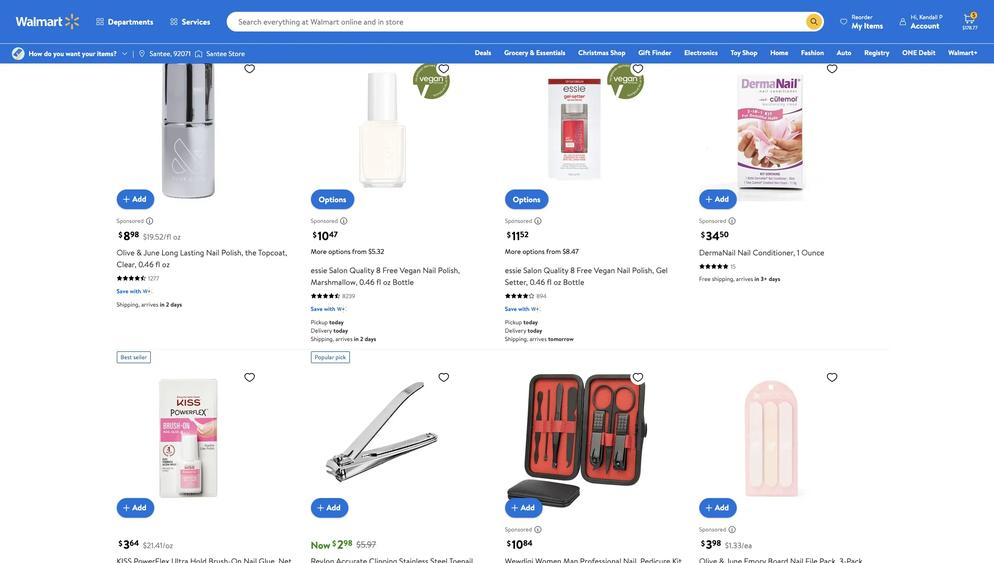 Task type: describe. For each thing, give the bounding box(es) containing it.
revlon accurate clipping stainless steel toenail clipper, silver image
[[311, 367, 454, 510]]

1 horizontal spatial add to cart image
[[509, 503, 521, 514]]

services button
[[162, 10, 219, 34]]

essentials
[[536, 48, 566, 58]]

one debit link
[[898, 47, 940, 58]]

0 vertical spatial walmart plus image
[[143, 287, 153, 296]]

olive & june long lasting nail polish, the topcoat, clear, 0.46 fl oz image
[[117, 58, 260, 201]]

add up 84
[[521, 503, 535, 514]]

options link for 10
[[311, 190, 354, 209]]

ad disclaimer and feedback for ingridsponsoredproducts image for 11
[[534, 217, 542, 225]]

account
[[911, 20, 940, 31]]

options for 10
[[328, 247, 351, 257]]

long
[[161, 247, 178, 258]]

popular
[[315, 353, 334, 362]]

in inside pickup today delivery today shipping, arrives in 2 days
[[354, 335, 359, 343]]

fashion link
[[797, 47, 829, 58]]

0 vertical spatial 2
[[166, 300, 169, 309]]

add button for $19.52/fl oz
[[117, 190, 154, 209]]

shipping,
[[712, 275, 735, 283]]

8239
[[342, 292, 355, 300]]

popular pick
[[315, 353, 346, 362]]

santee store
[[206, 49, 245, 59]]

34
[[706, 227, 720, 244]]

registry
[[864, 48, 890, 58]]

registry link
[[860, 47, 894, 58]]

gel
[[656, 265, 668, 276]]

add to cart image for 3
[[121, 503, 132, 514]]

5 $178.77
[[963, 11, 978, 31]]

santee
[[206, 49, 227, 59]]

3+
[[761, 275, 767, 283]]

grocery
[[504, 48, 528, 58]]

options for 11
[[513, 194, 541, 205]]

gift finder link
[[634, 47, 676, 58]]

lasting
[[180, 247, 204, 258]]

gift finder
[[638, 48, 672, 58]]

reorder
[[852, 13, 873, 21]]

kendall
[[920, 13, 938, 21]]

$ 3 64 $21.41/oz
[[119, 537, 173, 553]]

olive
[[117, 247, 135, 258]]

0.46 inside essie salon quality 8 free vegan nail polish, marshmallow, 0.46 fl oz bottle
[[359, 277, 375, 288]]

search icon image
[[810, 18, 818, 26]]

the
[[245, 247, 256, 258]]

add button for $5.97
[[311, 499, 349, 518]]

electronics link
[[680, 47, 722, 58]]

1 horizontal spatial 2
[[337, 537, 344, 553]]

options for 10
[[319, 194, 346, 205]]

oz up long
[[173, 231, 181, 242]]

dermanail nail conditioner, 1 ounce
[[699, 247, 825, 258]]

best seller
[[121, 353, 147, 362]]

add to favorites list, olive & june emory board nail file pack, 3-pack image
[[826, 371, 838, 384]]

2 pickup today from the left
[[699, 9, 732, 17]]

you
[[53, 49, 64, 59]]

$ for $ 11 52
[[507, 230, 511, 240]]

more options from $8.47
[[505, 247, 579, 257]]

oz inside essie salon quality 8 free vegan nail polish, gel setter, 0.46 fl oz bottle
[[554, 277, 561, 288]]

add to cart image for 34
[[703, 193, 715, 205]]

add button up $ 3 98 $1.33/ea
[[699, 499, 737, 518]]

pickup inside pickup today delivery today shipping, arrives in 2 days
[[311, 318, 328, 327]]

free shipping, arrives in 3+ days
[[699, 275, 780, 283]]

grocery & essentials link
[[500, 47, 570, 58]]

add to favorites list, dermanail nail conditioner, 1 ounce image
[[826, 62, 838, 75]]

8 for 10
[[376, 265, 381, 276]]

98 for 8
[[130, 229, 139, 240]]

ad disclaimer and feedback for ingridsponsoredproducts image for 10
[[340, 217, 348, 225]]

0 vertical spatial pickup today delivery today shipping, arrives tomorrow
[[311, 9, 380, 34]]

10 for $ 10 84
[[512, 537, 523, 553]]

add to favorites list, kiss powerflex ultra hold brush-on nail glue, net wt. 5g (0.17 oz.) image
[[244, 371, 256, 384]]

dermanail nail conditioner, 1 ounce image
[[699, 58, 842, 201]]

your
[[82, 49, 95, 59]]

nail inside $ 8 98 $19.52/fl oz olive & june long lasting nail polish, the topcoat, clear, 0.46 fl oz
[[206, 247, 219, 258]]

ounce
[[802, 247, 825, 258]]

june
[[143, 247, 160, 258]]

0.46 inside essie salon quality 8 free vegan nail polish, gel setter, 0.46 fl oz bottle
[[530, 277, 545, 288]]

home link
[[766, 47, 793, 58]]

add to favorites list, essie salon quality 8 free vegan nail polish, marshmallow, 0.46 fl oz bottle image
[[438, 62, 450, 75]]

finder
[[652, 48, 672, 58]]

essie salon quality 8 free vegan nail polish, gel setter, 0.46 fl oz bottle image
[[505, 58, 648, 201]]

essie for 10
[[311, 265, 327, 276]]

0 vertical spatial days
[[769, 275, 780, 283]]

christmas shop
[[578, 48, 626, 58]]

98 inside now $ 2 98 $5.97
[[344, 538, 352, 549]]

$ for $ 8 98 $19.52/fl oz olive & june long lasting nail polish, the topcoat, clear, 0.46 fl oz
[[119, 230, 122, 240]]

dermanail
[[699, 247, 736, 258]]

walmart image
[[16, 14, 80, 30]]

options for 11
[[523, 247, 545, 257]]

walmart+ link
[[944, 47, 982, 58]]

items?
[[97, 49, 117, 59]]

1 vertical spatial days
[[171, 300, 182, 309]]

debit
[[919, 48, 936, 58]]

2 horizontal spatial free
[[699, 275, 711, 283]]

shipping, inside pickup today delivery today shipping, arrives in 2 days
[[311, 335, 334, 343]]

toy shop
[[731, 48, 758, 58]]

my
[[852, 20, 862, 31]]

84
[[523, 538, 533, 549]]

 image for how do you want your items?
[[12, 47, 25, 60]]

santee, 92071
[[150, 49, 191, 59]]

items
[[864, 20, 883, 31]]

p
[[939, 13, 943, 21]]

home
[[770, 48, 788, 58]]

seller
[[133, 353, 147, 362]]

$5.32
[[368, 247, 384, 257]]

$8.47
[[563, 247, 579, 257]]

5
[[973, 11, 976, 19]]

reorder my items
[[852, 13, 883, 31]]

$ 10 84
[[507, 537, 533, 553]]

pick
[[336, 353, 346, 362]]

add to favorites list, revlon accurate clipping stainless steel toenail clipper, silver image
[[438, 371, 450, 384]]

add to cart image for 8
[[121, 193, 132, 205]]

1 horizontal spatial pickup today delivery today shipping, arrives tomorrow
[[505, 318, 574, 343]]

$19.52/fl
[[143, 231, 171, 242]]

toy
[[731, 48, 741, 58]]

$ 11 52
[[507, 227, 529, 244]]

1 pickup today from the left
[[505, 9, 538, 17]]

add to favorites list, olive & june long lasting nail polish, the topcoat, clear, 0.46 fl oz image
[[244, 62, 256, 75]]

bottle inside essie salon quality 8 free vegan nail polish, gel setter, 0.46 fl oz bottle
[[563, 277, 584, 288]]

departments button
[[88, 10, 162, 34]]

fl inside essie salon quality 8 free vegan nail polish, marshmallow, 0.46 fl oz bottle
[[376, 277, 381, 288]]

0 horizontal spatial save
[[117, 287, 128, 296]]

sponsored for 11
[[505, 217, 532, 225]]

oz down long
[[162, 259, 170, 270]]

oz inside essie salon quality 8 free vegan nail polish, marshmallow, 0.46 fl oz bottle
[[383, 277, 391, 288]]

polish, for 10
[[438, 265, 460, 276]]

auto link
[[833, 47, 856, 58]]

$178.77
[[963, 24, 978, 31]]

3 for $ 3 64 $21.41/oz
[[123, 537, 130, 553]]

setter,
[[505, 277, 528, 288]]

how
[[29, 49, 42, 59]]

vegan for 11
[[594, 265, 615, 276]]

more options from $5.32
[[311, 247, 384, 257]]

from for 10
[[352, 247, 367, 257]]

shop for toy shop
[[742, 48, 758, 58]]

more for 10
[[311, 247, 327, 257]]

$ for $ 3 64 $21.41/oz
[[119, 539, 122, 549]]

toy shop link
[[726, 47, 762, 58]]

save with for 11
[[505, 305, 530, 313]]

do
[[44, 49, 52, 59]]

& inside $ 8 98 $19.52/fl oz olive & june long lasting nail polish, the topcoat, clear, 0.46 fl oz
[[137, 247, 142, 258]]

11
[[512, 227, 520, 244]]

$21.41/oz
[[143, 540, 173, 551]]

options link for 11
[[505, 190, 548, 209]]

olive & june emory board nail file pack, 3-pack image
[[699, 367, 842, 510]]

2 inside pickup today delivery today shipping, arrives in 2 days
[[360, 335, 363, 343]]



Task type: locate. For each thing, give the bounding box(es) containing it.
$ inside now $ 2 98 $5.97
[[332, 539, 336, 549]]

1 horizontal spatial salon
[[523, 265, 542, 276]]

shipping,
[[311, 26, 334, 34], [505, 26, 528, 34], [117, 300, 140, 309], [311, 335, 334, 343], [505, 335, 528, 343]]

0 horizontal spatial vegan
[[400, 265, 421, 276]]

pickup today up electronics
[[699, 9, 732, 17]]

0 horizontal spatial pickup today delivery today shipping, arrives tomorrow
[[311, 9, 380, 34]]

add button up 50
[[699, 190, 737, 209]]

quality inside essie salon quality 8 free vegan nail polish, gel setter, 0.46 fl oz bottle
[[544, 265, 569, 276]]

oz
[[173, 231, 181, 242], [162, 259, 170, 270], [383, 277, 391, 288], [554, 277, 561, 288]]

add to favorites list, wewdigi women man professional nail, pedicure kit, gift manicure grooming set with black leather case, 7 pieces image
[[632, 371, 644, 384]]

50
[[720, 229, 729, 240]]

oz down the more options from $8.47
[[554, 277, 561, 288]]

add button up now
[[311, 499, 349, 518]]

fl down the more options from $8.47
[[547, 277, 552, 288]]

8 inside $ 8 98 $19.52/fl oz olive & june long lasting nail polish, the topcoat, clear, 0.46 fl oz
[[123, 227, 130, 244]]

1 horizontal spatial save with
[[311, 305, 335, 313]]

pickup today delivery today shipping, arrives in 2 days
[[311, 318, 376, 343]]

christmas
[[578, 48, 609, 58]]

 image left how on the top left of page
[[12, 47, 25, 60]]

 image
[[195, 49, 203, 59]]

options down 47
[[328, 247, 351, 257]]

nail inside essie salon quality 8 free vegan nail polish, marshmallow, 0.46 fl oz bottle
[[423, 265, 436, 276]]

8 up olive
[[123, 227, 130, 244]]

gift
[[638, 48, 650, 58]]

fl inside essie salon quality 8 free vegan nail polish, gel setter, 0.46 fl oz bottle
[[547, 277, 552, 288]]

$ left 64 at the bottom
[[119, 539, 122, 549]]

save
[[117, 287, 128, 296], [311, 305, 323, 313], [505, 305, 517, 313]]

1 horizontal spatial essie
[[505, 265, 522, 276]]

sponsored up 52
[[505, 217, 532, 225]]

1 vegan from the left
[[400, 265, 421, 276]]

more down 11
[[505, 247, 521, 257]]

save with for 10
[[311, 305, 335, 313]]

add for $5.97
[[327, 503, 341, 514]]

0 horizontal spatial in
[[160, 300, 165, 309]]

sponsored up 34
[[699, 217, 726, 225]]

now $ 2 98 $5.97
[[311, 537, 376, 553]]

98 inside $ 3 98 $1.33/ea
[[712, 538, 721, 549]]

save with left walmart plus icon
[[505, 305, 530, 313]]

98
[[130, 229, 139, 240], [344, 538, 352, 549], [712, 538, 721, 549]]

polish, inside $ 8 98 $19.52/fl oz olive & june long lasting nail polish, the topcoat, clear, 0.46 fl oz
[[221, 247, 243, 258]]

98 inside $ 8 98 $19.52/fl oz olive & june long lasting nail polish, the topcoat, clear, 0.46 fl oz
[[130, 229, 139, 240]]

more for 11
[[505, 247, 521, 257]]

add button up the $19.52/fl
[[117, 190, 154, 209]]

pickup today up shipping, arrives tomorrow
[[505, 9, 538, 17]]

1 salon from the left
[[329, 265, 348, 276]]

0 horizontal spatial shop
[[610, 48, 626, 58]]

2 horizontal spatial save with
[[505, 305, 530, 313]]

0 horizontal spatial from
[[352, 247, 367, 257]]

services
[[182, 16, 210, 27]]

10 for $ 10 47
[[318, 227, 329, 244]]

1 horizontal spatial polish,
[[438, 265, 460, 276]]

options link up 47
[[311, 190, 354, 209]]

vegan for 10
[[400, 265, 421, 276]]

1 horizontal spatial options link
[[505, 190, 548, 209]]

1 horizontal spatial &
[[530, 48, 535, 58]]

1 horizontal spatial options
[[523, 247, 545, 257]]

shop
[[610, 48, 626, 58], [742, 48, 758, 58]]

2 horizontal spatial 98
[[712, 538, 721, 549]]

$ right now
[[332, 539, 336, 549]]

want
[[66, 49, 80, 59]]

wewdigi women man professional nail, pedicure kit, gift manicure grooming set with black leather case, 7 pieces image
[[505, 367, 648, 510]]

polish, inside essie salon quality 8 free vegan nail polish, marshmallow, 0.46 fl oz bottle
[[438, 265, 460, 276]]

2 horizontal spatial in
[[755, 275, 759, 283]]

quality down more options from $5.32
[[350, 265, 374, 276]]

departments
[[108, 16, 153, 27]]

fl down june at the top left of the page
[[155, 259, 160, 270]]

more
[[311, 247, 327, 257], [505, 247, 521, 257]]

1 vertical spatial pickup today delivery today shipping, arrives tomorrow
[[505, 318, 574, 343]]

1 horizontal spatial 98
[[344, 538, 352, 549]]

days
[[769, 275, 780, 283], [171, 300, 182, 309], [365, 335, 376, 343]]

0 horizontal spatial bottle
[[393, 277, 414, 288]]

add button for 34
[[699, 190, 737, 209]]

8 inside essie salon quality 8 free vegan nail polish, gel setter, 0.46 fl oz bottle
[[570, 265, 575, 276]]

ad disclaimer and feedback for ingridsponsoredproducts image up more options from $5.32
[[340, 217, 348, 225]]

from
[[352, 247, 367, 257], [546, 247, 561, 257]]

1 3 from the left
[[123, 537, 130, 553]]

options down 52
[[523, 247, 545, 257]]

essie for 11
[[505, 265, 522, 276]]

fl
[[155, 259, 160, 270], [376, 277, 381, 288], [547, 277, 552, 288]]

sponsored for 10
[[311, 217, 338, 225]]

save for 10
[[311, 305, 323, 313]]

0 horizontal spatial options
[[328, 247, 351, 257]]

1 more from the left
[[311, 247, 327, 257]]

 image right "|"
[[138, 50, 146, 58]]

2 more from the left
[[505, 247, 521, 257]]

1 bottle from the left
[[393, 277, 414, 288]]

from left $8.47
[[546, 247, 561, 257]]

free inside essie salon quality 8 free vegan nail polish, gel setter, 0.46 fl oz bottle
[[577, 265, 592, 276]]

kiss powerflex ultra hold brush-on nail glue, net wt. 5g (0.17 oz.) image
[[117, 367, 260, 510]]

delivery today
[[117, 17, 154, 26]]

15
[[731, 262, 736, 271]]

$ for $ 34 50
[[701, 230, 705, 240]]

8 down $8.47
[[570, 265, 575, 276]]

from left $5.32
[[352, 247, 367, 257]]

christmas shop link
[[574, 47, 630, 58]]

save down marshmallow,
[[311, 305, 323, 313]]

salon up marshmallow,
[[329, 265, 348, 276]]

2 shop from the left
[[742, 48, 758, 58]]

essie up marshmallow,
[[311, 265, 327, 276]]

2 horizontal spatial 8
[[570, 265, 575, 276]]

grocery & essentials
[[504, 48, 566, 58]]

 image for santee, 92071
[[138, 50, 146, 58]]

0 horizontal spatial add to cart image
[[315, 503, 327, 514]]

ad disclaimer and feedback for ingridsponsoredproducts image up the more options from $8.47
[[534, 217, 542, 225]]

0 vertical spatial &
[[530, 48, 535, 58]]

2 quality from the left
[[544, 265, 569, 276]]

92071
[[174, 49, 191, 59]]

free
[[383, 265, 398, 276], [577, 265, 592, 276], [699, 275, 711, 283]]

quality for 10
[[350, 265, 374, 276]]

Walmart Site-Wide search field
[[227, 12, 824, 32]]

2 options from the left
[[513, 194, 541, 205]]

1 horizontal spatial fl
[[376, 277, 381, 288]]

0 horizontal spatial quality
[[350, 265, 374, 276]]

0 horizontal spatial pickup today
[[505, 9, 538, 17]]

essie salon quality 8 free vegan nail polish, marshmallow, 0.46 fl oz bottle
[[311, 265, 460, 288]]

0 horizontal spatial polish,
[[221, 247, 243, 258]]

in
[[755, 275, 759, 283], [160, 300, 165, 309], [354, 335, 359, 343]]

2 horizontal spatial save
[[505, 305, 517, 313]]

1 horizontal spatial save
[[311, 305, 323, 313]]

$ for $ 3 98 $1.33/ea
[[701, 539, 705, 549]]

topcoat,
[[258, 247, 287, 258]]

pickup
[[311, 9, 328, 17], [505, 9, 522, 17], [699, 9, 716, 17], [311, 318, 328, 327], [505, 318, 522, 327]]

options
[[319, 194, 346, 205], [513, 194, 541, 205]]

bottle inside essie salon quality 8 free vegan nail polish, marshmallow, 0.46 fl oz bottle
[[393, 277, 414, 288]]

walmart plus image
[[143, 287, 153, 296], [337, 304, 347, 314]]

shipping, arrives tomorrow
[[505, 26, 574, 34]]

hi, kendall p account
[[911, 13, 943, 31]]

1 horizontal spatial from
[[546, 247, 561, 257]]

walmart plus image up shipping, arrives in 2 days on the left of the page
[[143, 287, 153, 296]]

0 horizontal spatial save with
[[117, 287, 141, 296]]

1 options from the left
[[319, 194, 346, 205]]

8 down $5.32
[[376, 265, 381, 276]]

save left walmart plus icon
[[505, 305, 517, 313]]

0 horizontal spatial free
[[383, 265, 398, 276]]

salon inside essie salon quality 8 free vegan nail polish, marshmallow, 0.46 fl oz bottle
[[329, 265, 348, 276]]

shop for christmas shop
[[610, 48, 626, 58]]

save with up shipping, arrives in 2 days on the left of the page
[[117, 287, 141, 296]]

0.46 down $5.32
[[359, 277, 375, 288]]

essie inside essie salon quality 8 free vegan nail polish, gel setter, 0.46 fl oz bottle
[[505, 265, 522, 276]]

Search search field
[[227, 12, 824, 32]]

$ left 34
[[701, 230, 705, 240]]

0 horizontal spatial days
[[171, 300, 182, 309]]

1 horizontal spatial 3
[[706, 537, 712, 553]]

days inside pickup today delivery today shipping, arrives in 2 days
[[365, 335, 376, 343]]

add for $21.41/oz
[[132, 503, 146, 514]]

sponsored up the $19.52/fl
[[117, 217, 144, 225]]

1 vertical spatial &
[[137, 247, 142, 258]]

0 horizontal spatial 98
[[130, 229, 139, 240]]

with up shipping, arrives in 2 days on the left of the page
[[130, 287, 141, 296]]

98 up olive
[[130, 229, 139, 240]]

0 horizontal spatial &
[[137, 247, 142, 258]]

add to cart image
[[121, 193, 132, 205], [121, 503, 132, 514], [703, 503, 715, 514]]

$ 10 47
[[313, 227, 338, 244]]

add to cart image
[[703, 193, 715, 205], [315, 503, 327, 514], [509, 503, 521, 514]]

$ up olive
[[119, 230, 122, 240]]

8 for 11
[[570, 265, 575, 276]]

0 horizontal spatial options
[[319, 194, 346, 205]]

0.46 down june at the top left of the page
[[138, 259, 154, 270]]

1 horizontal spatial days
[[365, 335, 376, 343]]

1 horizontal spatial walmart plus image
[[337, 304, 347, 314]]

how do you want your items?
[[29, 49, 117, 59]]

2 horizontal spatial polish,
[[632, 265, 654, 276]]

1 quality from the left
[[350, 265, 374, 276]]

1 vertical spatial in
[[160, 300, 165, 309]]

add button up 64 at the bottom
[[117, 499, 154, 518]]

oz down $5.32
[[383, 277, 391, 288]]

2 horizontal spatial add to cart image
[[703, 193, 715, 205]]

1 horizontal spatial more
[[505, 247, 521, 257]]

47
[[329, 229, 338, 240]]

1 vertical spatial walmart plus image
[[337, 304, 347, 314]]

2 essie from the left
[[505, 265, 522, 276]]

with for 11
[[518, 305, 530, 313]]

1 horizontal spatial 8
[[376, 265, 381, 276]]

1 horizontal spatial free
[[577, 265, 592, 276]]

3 left $21.41/oz
[[123, 537, 130, 553]]

quality inside essie salon quality 8 free vegan nail polish, marshmallow, 0.46 fl oz bottle
[[350, 265, 374, 276]]

sponsored up $ 10 47
[[311, 217, 338, 225]]

1 shop from the left
[[610, 48, 626, 58]]

free down $8.47
[[577, 265, 592, 276]]

1 horizontal spatial options
[[513, 194, 541, 205]]

0 horizontal spatial 10
[[318, 227, 329, 244]]

& right grocery
[[530, 48, 535, 58]]

2 options link from the left
[[505, 190, 548, 209]]

add button for $21.41/oz
[[117, 499, 154, 518]]

free for 10
[[383, 265, 398, 276]]

one
[[902, 48, 917, 58]]

quality for 11
[[544, 265, 569, 276]]

ad disclaimer and feedback for ingridsponsoredproducts image
[[340, 217, 348, 225], [534, 217, 542, 225]]

$ for $ 10 47
[[313, 230, 317, 240]]

santee,
[[150, 49, 172, 59]]

3 for $ 3 98 $1.33/ea
[[706, 537, 712, 553]]

fl inside $ 8 98 $19.52/fl oz olive & june long lasting nail polish, the topcoat, clear, 0.46 fl oz
[[155, 259, 160, 270]]

electronics
[[684, 48, 718, 58]]

52
[[520, 229, 529, 240]]

salon for 10
[[329, 265, 348, 276]]

store
[[229, 49, 245, 59]]

shipping, arrives in 2 days
[[117, 300, 182, 309]]

more down $ 10 47
[[311, 247, 327, 257]]

$ inside $ 10 84
[[507, 539, 511, 549]]

0 horizontal spatial ad disclaimer and feedback for ingridsponsoredproducts image
[[340, 217, 348, 225]]

sponsored up $ 3 98 $1.33/ea
[[699, 526, 726, 534]]

1 from from the left
[[352, 247, 367, 257]]

add to cart image up 34
[[703, 193, 715, 205]]

pickup today
[[505, 9, 538, 17], [699, 9, 732, 17]]

2 vertical spatial days
[[365, 335, 376, 343]]

1 horizontal spatial shop
[[742, 48, 758, 58]]

1 horizontal spatial in
[[354, 335, 359, 343]]

0 horizontal spatial walmart plus image
[[143, 287, 153, 296]]

0 horizontal spatial 2
[[166, 300, 169, 309]]

1 horizontal spatial 10
[[512, 537, 523, 553]]

polish,
[[221, 247, 243, 258], [438, 265, 460, 276], [632, 265, 654, 276]]

with
[[130, 287, 141, 296], [324, 305, 335, 313], [518, 305, 530, 313]]

walmart+
[[949, 48, 978, 58]]

1 options from the left
[[328, 247, 351, 257]]

with up pickup today delivery today shipping, arrives in 2 days
[[324, 305, 335, 313]]

0 vertical spatial 10
[[318, 227, 329, 244]]

sponsored up $ 10 84
[[505, 526, 532, 534]]

add button
[[117, 190, 154, 209], [699, 190, 737, 209], [117, 499, 154, 518], [311, 499, 349, 518], [505, 499, 543, 518], [699, 499, 737, 518]]

sponsored
[[117, 217, 144, 225], [311, 217, 338, 225], [505, 217, 532, 225], [699, 217, 726, 225], [505, 526, 532, 534], [699, 526, 726, 534]]

& inside grocery & essentials link
[[530, 48, 535, 58]]

options up 52
[[513, 194, 541, 205]]

1 options link from the left
[[311, 190, 354, 209]]

save with down marshmallow,
[[311, 305, 335, 313]]

tomorrow
[[354, 26, 380, 34], [548, 26, 574, 34], [548, 335, 574, 343]]

arrives
[[336, 26, 353, 34], [530, 26, 547, 34], [736, 275, 753, 283], [141, 300, 158, 309], [336, 335, 353, 343], [530, 335, 547, 343]]

free inside essie salon quality 8 free vegan nail polish, marshmallow, 0.46 fl oz bottle
[[383, 265, 398, 276]]

0 vertical spatial in
[[755, 275, 759, 283]]

0 horizontal spatial  image
[[12, 47, 25, 60]]

2 from from the left
[[546, 247, 561, 257]]

essie salon quality 8 free vegan nail polish, marshmallow, 0.46 fl oz bottle image
[[311, 58, 454, 201]]

1 horizontal spatial  image
[[138, 50, 146, 58]]

0 horizontal spatial more
[[311, 247, 327, 257]]

essie inside essie salon quality 8 free vegan nail polish, marshmallow, 0.46 fl oz bottle
[[311, 265, 327, 276]]

ad disclaimer and feedback for ingridsponsoredproducts image
[[146, 217, 154, 225], [728, 217, 736, 225], [534, 526, 542, 534], [728, 526, 736, 534]]

deals
[[475, 48, 491, 58]]

salon for 11
[[523, 265, 542, 276]]

2 3 from the left
[[706, 537, 712, 553]]

salon inside essie salon quality 8 free vegan nail polish, gel setter, 0.46 fl oz bottle
[[523, 265, 542, 276]]

98 left $1.33/ea
[[712, 538, 721, 549]]

sponsored for $19.52/fl oz
[[117, 217, 144, 225]]

deals link
[[470, 47, 496, 58]]

98 for 3
[[712, 538, 721, 549]]

nail
[[206, 247, 219, 258], [738, 247, 751, 258], [423, 265, 436, 276], [617, 265, 630, 276]]

 image
[[12, 47, 25, 60], [138, 50, 146, 58]]

$ inside $ 34 50
[[701, 230, 705, 240]]

2 horizontal spatial 2
[[360, 335, 363, 343]]

options
[[328, 247, 351, 257], [523, 247, 545, 257]]

free left shipping,
[[699, 275, 711, 283]]

delivery
[[117, 17, 138, 26], [311, 17, 332, 26], [311, 327, 332, 335], [505, 327, 526, 335]]

2 horizontal spatial with
[[518, 305, 530, 313]]

shop right christmas on the right of the page
[[610, 48, 626, 58]]

essie
[[311, 265, 327, 276], [505, 265, 522, 276]]

pickup today delivery today shipping, arrives tomorrow
[[311, 9, 380, 34], [505, 318, 574, 343]]

1 vertical spatial 2
[[360, 335, 363, 343]]

64
[[130, 538, 139, 549]]

0 horizontal spatial fl
[[155, 259, 160, 270]]

add up 64 at the bottom
[[132, 503, 146, 514]]

free for 11
[[577, 265, 592, 276]]

sponsored for 34
[[699, 217, 726, 225]]

from for 11
[[546, 247, 561, 257]]

add
[[132, 194, 146, 205], [715, 194, 729, 205], [132, 503, 146, 514], [327, 503, 341, 514], [521, 503, 535, 514], [715, 503, 729, 514]]

add to favorites list, essie salon quality 8 free vegan nail polish, gel setter, 0.46 fl oz bottle image
[[632, 62, 644, 75]]

3
[[123, 537, 130, 553], [706, 537, 712, 553]]

add to cart image up now
[[315, 503, 327, 514]]

add up 50
[[715, 194, 729, 205]]

salon up setter, in the right of the page
[[523, 265, 542, 276]]

shop inside christmas shop link
[[610, 48, 626, 58]]

auto
[[837, 48, 852, 58]]

add to cart image for $5.97
[[315, 503, 327, 514]]

one debit
[[902, 48, 936, 58]]

with for 10
[[324, 305, 335, 313]]

1 horizontal spatial 0.46
[[359, 277, 375, 288]]

polish, for 11
[[632, 265, 654, 276]]

shop inside toy shop link
[[742, 48, 758, 58]]

2 salon from the left
[[523, 265, 542, 276]]

8 inside essie salon quality 8 free vegan nail polish, marshmallow, 0.46 fl oz bottle
[[376, 265, 381, 276]]

$ inside $ 10 47
[[313, 230, 317, 240]]

add up $ 3 98 $1.33/ea
[[715, 503, 729, 514]]

0 horizontal spatial 0.46
[[138, 259, 154, 270]]

add up the $19.52/fl
[[132, 194, 146, 205]]

add for 34
[[715, 194, 729, 205]]

1 horizontal spatial with
[[324, 305, 335, 313]]

3 left $1.33/ea
[[706, 537, 712, 553]]

$ left 47
[[313, 230, 317, 240]]

1 horizontal spatial pickup today
[[699, 9, 732, 17]]

$ inside $ 11 52
[[507, 230, 511, 240]]

arrives inside pickup today delivery today shipping, arrives in 2 days
[[336, 335, 353, 343]]

$ left $1.33/ea
[[701, 539, 705, 549]]

1 horizontal spatial quality
[[544, 265, 569, 276]]

2 horizontal spatial days
[[769, 275, 780, 283]]

2 horizontal spatial fl
[[547, 277, 552, 288]]

nail inside essie salon quality 8 free vegan nail polish, gel setter, 0.46 fl oz bottle
[[617, 265, 630, 276]]

$ left 84
[[507, 539, 511, 549]]

$ left 11
[[507, 230, 511, 240]]

hi,
[[911, 13, 918, 21]]

add for $19.52/fl oz
[[132, 194, 146, 205]]

conditioner,
[[753, 247, 795, 258]]

2 bottle from the left
[[563, 277, 584, 288]]

walmart plus image
[[532, 304, 541, 314]]

free down $5.32
[[383, 265, 398, 276]]

1 horizontal spatial bottle
[[563, 277, 584, 288]]

walmart plus image down 8239
[[337, 304, 347, 314]]

shop right toy
[[742, 48, 758, 58]]

$1.33/ea
[[725, 540, 752, 551]]

1 horizontal spatial ad disclaimer and feedback for ingridsponsoredproducts image
[[534, 217, 542, 225]]

$5.97
[[356, 539, 376, 552]]

2 vertical spatial 2
[[337, 537, 344, 553]]

options link up 52
[[505, 190, 548, 209]]

vegan inside essie salon quality 8 free vegan nail polish, gel setter, 0.46 fl oz bottle
[[594, 265, 615, 276]]

add button up 84
[[505, 499, 543, 518]]

add up now $ 2 98 $5.97
[[327, 503, 341, 514]]

894
[[537, 292, 547, 300]]

& left june at the top left of the page
[[137, 247, 142, 258]]

0.46 inside $ 8 98 $19.52/fl oz olive & june long lasting nail polish, the topcoat, clear, 0.46 fl oz
[[138, 259, 154, 270]]

1 essie from the left
[[311, 265, 327, 276]]

$ inside "$ 3 64 $21.41/oz"
[[119, 539, 122, 549]]

1 ad disclaimer and feedback for ingridsponsoredproducts image from the left
[[340, 217, 348, 225]]

1 vertical spatial 10
[[512, 537, 523, 553]]

$ for $ 10 84
[[507, 539, 511, 549]]

options up 47
[[319, 194, 346, 205]]

save down clear, at the top
[[117, 287, 128, 296]]

0 horizontal spatial options link
[[311, 190, 354, 209]]

add to cart image up $ 10 84
[[509, 503, 521, 514]]

0 horizontal spatial salon
[[329, 265, 348, 276]]

save for 11
[[505, 305, 517, 313]]

save with
[[117, 287, 141, 296], [311, 305, 335, 313], [505, 305, 530, 313]]

quality down the more options from $8.47
[[544, 265, 569, 276]]

0 horizontal spatial essie
[[311, 265, 327, 276]]

2 ad disclaimer and feedback for ingridsponsoredproducts image from the left
[[534, 217, 542, 225]]

now
[[311, 539, 330, 552]]

$ inside $ 3 98 $1.33/ea
[[701, 539, 705, 549]]

marshmallow,
[[311, 277, 358, 288]]

fl down $5.32
[[376, 277, 381, 288]]

2 horizontal spatial 0.46
[[530, 277, 545, 288]]

essie up setter, in the right of the page
[[505, 265, 522, 276]]

&
[[530, 48, 535, 58], [137, 247, 142, 258]]

98 left $5.97
[[344, 538, 352, 549]]

delivery inside pickup today delivery today shipping, arrives in 2 days
[[311, 327, 332, 335]]

10
[[318, 227, 329, 244], [512, 537, 523, 553]]

1 horizontal spatial vegan
[[594, 265, 615, 276]]

best
[[121, 353, 132, 362]]

2 options from the left
[[523, 247, 545, 257]]

$ inside $ 8 98 $19.52/fl oz olive & june long lasting nail polish, the topcoat, clear, 0.46 fl oz
[[119, 230, 122, 240]]

with left walmart plus icon
[[518, 305, 530, 313]]

0.46 up 894
[[530, 277, 545, 288]]

2 vegan from the left
[[594, 265, 615, 276]]

0 horizontal spatial with
[[130, 287, 141, 296]]

0 horizontal spatial 3
[[123, 537, 130, 553]]

2 vertical spatial in
[[354, 335, 359, 343]]

vegan inside essie salon quality 8 free vegan nail polish, marshmallow, 0.46 fl oz bottle
[[400, 265, 421, 276]]

0 horizontal spatial 8
[[123, 227, 130, 244]]

polish, inside essie salon quality 8 free vegan nail polish, gel setter, 0.46 fl oz bottle
[[632, 265, 654, 276]]



Task type: vqa. For each thing, say whether or not it's contained in the screenshot.
the middle 8
yes



